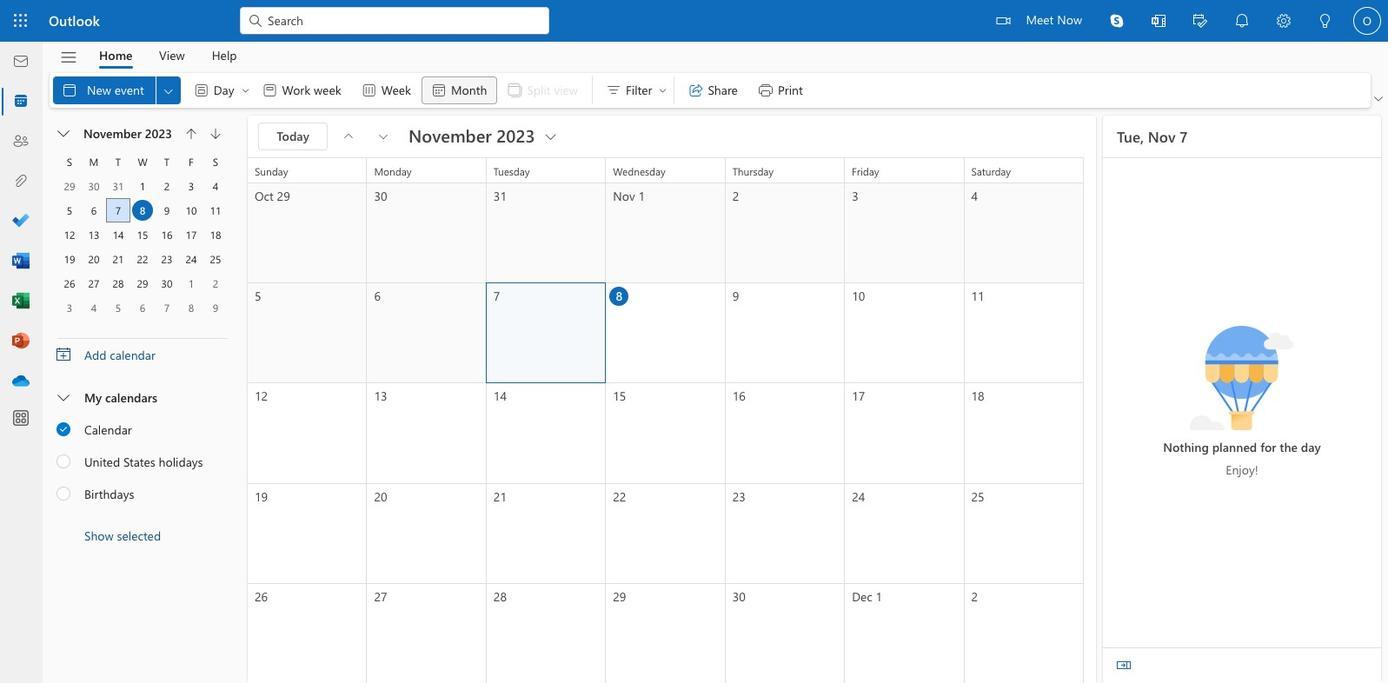 Task type: describe. For each thing, give the bounding box(es) containing it.
sunday element
[[57, 150, 82, 174]]

calendar image
[[12, 93, 30, 110]]

print
[[778, 82, 803, 98]]

 button
[[1263, 0, 1305, 44]]

tuesday
[[494, 164, 530, 178]]

18 button
[[205, 224, 226, 245]]

31 inside 31 button
[[113, 179, 124, 193]]

3 for 3 button to the left
[[67, 301, 72, 315]]

filter
[[626, 82, 653, 98]]

wednesday
[[613, 164, 666, 178]]

add
[[84, 347, 107, 363]]

8 cell
[[130, 198, 155, 223]]

selected
[[42, 110, 87, 127]]

left-rail-appbar navigation
[[3, 42, 38, 402]]

share group
[[679, 73, 814, 104]]

 button
[[239, 77, 253, 104]]

1 vertical spatial 9 button
[[205, 297, 226, 318]]

 button
[[203, 122, 228, 146]]

mail image
[[12, 53, 30, 70]]

dec
[[852, 588, 873, 605]]

november 2023 application
[[0, 0, 1389, 683]]

2 horizontal spatial 9
[[733, 288, 739, 304]]

 button
[[1180, 0, 1222, 44]]

week
[[381, 82, 411, 98]]

1 vertical spatial 26
[[255, 588, 268, 605]]

1 vertical spatial 19
[[255, 488, 268, 505]]

wednesday element
[[130, 150, 155, 174]]

0 horizontal spatial 9
[[164, 203, 170, 217]]

3 for the right 3 button
[[188, 179, 194, 193]]


[[757, 82, 775, 99]]

1 horizontal spatial 29 button
[[132, 273, 153, 294]]

enjoy!
[[1226, 462, 1259, 478]]

home
[[99, 47, 133, 63]]

21 button
[[108, 249, 129, 270]]

november 2023
[[83, 125, 172, 142]]

8 inside 'cell'
[[140, 203, 145, 217]]

26 inside button
[[64, 277, 75, 290]]

 button
[[51, 43, 86, 72]]

 button
[[1138, 0, 1180, 44]]

people image
[[12, 133, 30, 150]]

 button
[[1110, 652, 1138, 680]]


[[1277, 14, 1291, 28]]

 filter 
[[605, 82, 668, 99]]

1 vertical spatial 20
[[374, 488, 387, 505]]

planned
[[1213, 439, 1258, 456]]


[[997, 14, 1011, 28]]

2023 inside selected date november 7, 2023
[[42, 177, 68, 193]]

nov 1
[[613, 188, 645, 204]]

 share
[[687, 82, 738, 99]]

22 button
[[132, 249, 153, 270]]

 new event
[[61, 82, 144, 99]]

0 vertical spatial 9 button
[[157, 200, 177, 221]]

24 inside 'button'
[[186, 252, 197, 266]]

10 inside button
[[186, 203, 197, 217]]

week
[[314, 82, 341, 98]]

dec 1
[[852, 588, 883, 605]]

1 horizontal spatial 10
[[852, 288, 865, 304]]

 for 
[[658, 85, 668, 96]]

0 vertical spatial 30 button
[[83, 176, 104, 197]]

show selected button
[[43, 520, 241, 551]]

2023 for november 2023
[[145, 125, 172, 142]]

month
[[451, 82, 487, 98]]

view button
[[146, 42, 198, 69]]

 for  dropdown button
[[57, 128, 70, 140]]

for
[[1261, 439, 1277, 456]]

united states holidays button
[[43, 446, 241, 477]]

0 horizontal spatial 1 button
[[132, 176, 153, 197]]

1 horizontal spatial 25
[[972, 488, 985, 505]]

birthdays
[[84, 486, 134, 502]]

t for thursday element
[[164, 155, 170, 169]]


[[361, 82, 378, 99]]

1 horizontal spatial 5
[[115, 301, 121, 315]]


[[1319, 14, 1333, 28]]

november 2023 button
[[75, 122, 179, 146]]

1 horizontal spatial 30 button
[[157, 273, 177, 294]]

1 horizontal spatial 11
[[972, 288, 985, 304]]

my
[[84, 389, 102, 406]]

0 horizontal spatial 3 button
[[59, 297, 80, 318]]

selected date november 7, 2023, today's date november 8, 2023 group
[[42, 110, 234, 339]]

outlook
[[49, 11, 100, 30]]

outlook link
[[49, 0, 100, 42]]

saturday element
[[203, 150, 228, 174]]

1 vertical spatial 21
[[494, 488, 507, 505]]

t for tuesday element
[[116, 155, 121, 169]]

1 horizontal spatial 9
[[213, 301, 218, 315]]

new
[[87, 82, 111, 98]]

2 horizontal spatial 6
[[374, 288, 381, 304]]

1 vertical spatial 1 button
[[181, 273, 202, 294]]

1 vertical spatial 5 button
[[108, 297, 129, 318]]

show selected
[[84, 527, 161, 544]]

 button
[[1096, 0, 1138, 42]]

1 vertical spatial 24
[[852, 488, 865, 505]]

s for sunday element
[[67, 155, 72, 169]]

 print
[[757, 82, 803, 99]]

1 vertical spatial 14
[[494, 388, 507, 405]]

 day 
[[193, 82, 251, 99]]

 button
[[156, 77, 181, 104]]

28 button
[[108, 273, 129, 294]]

1 horizontal spatial 4 button
[[205, 176, 226, 197]]

thursday element
[[155, 150, 179, 174]]

16 inside button
[[161, 228, 173, 242]]

1 horizontal spatial 28
[[494, 588, 507, 605]]

sunday
[[255, 164, 288, 178]]

monday element
[[82, 150, 106, 174]]

12 inside 12 button
[[64, 228, 75, 242]]

 for november
[[542, 127, 560, 145]]

1 horizontal spatial 7 button
[[157, 297, 177, 318]]

friday
[[852, 164, 879, 178]]

1 horizontal spatial 6 button
[[132, 297, 153, 318]]


[[186, 129, 197, 139]]

tuesday element
[[106, 150, 130, 174]]

0 horizontal spatial 4
[[91, 301, 97, 315]]

20 button
[[83, 249, 104, 270]]

nothing
[[1164, 439, 1209, 456]]

1 vertical spatial 23
[[733, 488, 746, 505]]

21 inside button
[[113, 252, 124, 266]]

25 inside button
[[210, 252, 221, 266]]

17 inside button
[[186, 228, 197, 242]]

26 button
[[59, 273, 80, 294]]

7 inside agenda view section
[[1180, 127, 1188, 146]]

2 horizontal spatial 8
[[616, 288, 623, 304]]

meet
[[1026, 11, 1054, 28]]

1 horizontal spatial 27
[[374, 588, 387, 605]]

more apps image
[[12, 410, 30, 428]]

0 vertical spatial 7 button
[[108, 200, 129, 221]]


[[1234, 12, 1251, 30]]

1 horizontal spatial 8
[[188, 301, 194, 315]]

1 right dec
[[876, 588, 883, 605]]

1 down wednesday
[[639, 188, 645, 204]]

1 horizontal spatial 15
[[613, 388, 626, 405]]

s for saturday element
[[213, 155, 218, 169]]

1 horizontal spatial 16
[[733, 388, 746, 405]]

thursday
[[733, 164, 774, 178]]


[[247, 12, 264, 30]]

28 inside button
[[113, 277, 124, 290]]

15 inside button
[[137, 228, 148, 242]]

add calendar
[[84, 347, 155, 363]]

tab list inside 'november 2023' application
[[86, 42, 250, 69]]


[[57, 421, 71, 436]]

16 button
[[157, 224, 177, 245]]

o button
[[1347, 0, 1389, 42]]

0 horizontal spatial 5 button
[[59, 200, 80, 221]]

2 horizontal spatial 4
[[972, 188, 978, 204]]

calendar
[[110, 347, 155, 363]]

 inside button
[[377, 129, 390, 143]]

new group
[[53, 73, 589, 108]]

 search field
[[240, 0, 550, 39]]


[[687, 82, 705, 99]]

12 button
[[59, 224, 80, 245]]

tue,
[[1117, 127, 1144, 146]]

date
[[42, 127, 66, 143]]

23 button
[[157, 249, 177, 270]]

calendars
[[105, 389, 157, 406]]

word image
[[12, 253, 30, 270]]

2 horizontal spatial 5
[[255, 288, 261, 304]]

oct
[[255, 188, 274, 204]]

list box inside 'november 2023' application
[[43, 413, 241, 510]]

day
[[1302, 439, 1321, 456]]

13 button
[[83, 224, 104, 245]]

 work week
[[261, 82, 341, 99]]

november for november 2023 
[[409, 123, 492, 147]]

agenda view section
[[1103, 116, 1382, 683]]

1 down wednesday element at the top left
[[140, 179, 145, 193]]

0 horizontal spatial nov
[[613, 188, 635, 204]]

o
[[1363, 14, 1372, 27]]



Task type: vqa. For each thing, say whether or not it's contained in the screenshot.


Task type: locate. For each thing, give the bounding box(es) containing it.
1 vertical spatial 30 button
[[157, 273, 177, 294]]

day
[[214, 82, 234, 98]]

outlook banner
[[0, 0, 1389, 44]]

0 vertical spatial 27
[[88, 277, 100, 290]]

list box containing calendar
[[43, 413, 241, 510]]

19 button
[[59, 249, 80, 270]]

nov down wednesday
[[613, 188, 635, 204]]

16
[[161, 228, 173, 242], [733, 388, 746, 405]]

0 horizontal spatial 2 button
[[157, 176, 177, 197]]

files image
[[12, 173, 30, 190]]

1 horizontal spatial 8 button
[[181, 297, 202, 318]]

1 horizontal spatial nov
[[1148, 127, 1176, 146]]

9 button left 10 button in the left top of the page
[[157, 200, 177, 221]]

view
[[159, 47, 185, 63]]

29 button
[[59, 176, 80, 197], [132, 273, 153, 294]]

14
[[113, 228, 124, 242], [494, 388, 507, 405]]

0 horizontal spatial 2023
[[42, 177, 68, 193]]

today button
[[258, 123, 328, 150]]

0 vertical spatial 21
[[113, 252, 124, 266]]

1 vertical spatial 29 button
[[132, 273, 153, 294]]

24 button
[[181, 249, 202, 270]]

0 horizontal spatial 15
[[137, 228, 148, 242]]

0 horizontal spatial 12
[[64, 228, 75, 242]]

 button
[[179, 122, 203, 146]]

2 s from the left
[[213, 155, 218, 169]]

1 horizontal spatial 18
[[972, 388, 985, 405]]

3 up 10 button in the left top of the page
[[188, 179, 194, 193]]

30 button down the 23 button
[[157, 273, 177, 294]]

0 vertical spatial 20
[[88, 252, 100, 266]]

0 horizontal spatial 26
[[64, 277, 75, 290]]

0 vertical spatial 5 button
[[59, 200, 80, 221]]

list box
[[43, 413, 241, 510]]

s
[[67, 155, 72, 169], [213, 155, 218, 169]]

2023 for november 2023 
[[497, 123, 535, 147]]

1 horizontal spatial 24
[[852, 488, 865, 505]]

27 button
[[83, 273, 104, 294]]

birthdays button
[[43, 478, 241, 510]]

5 button
[[59, 200, 80, 221], [108, 297, 129, 318]]

0 vertical spatial nov
[[1148, 127, 1176, 146]]

1 vertical spatial nov
[[613, 188, 635, 204]]

1 horizontal spatial 26
[[255, 588, 268, 605]]

 inside dropdown button
[[161, 84, 175, 98]]

0 horizontal spatial 21
[[113, 252, 124, 266]]

22 inside button
[[137, 252, 148, 266]]

27 inside button
[[88, 277, 100, 290]]

5 button down 28 button
[[108, 297, 129, 318]]

t
[[116, 155, 121, 169], [164, 155, 170, 169]]

8
[[140, 203, 145, 217], [616, 288, 623, 304], [188, 301, 194, 315]]

1 button down wednesday element at the top left
[[132, 176, 153, 197]]

1 down 24 'button'
[[188, 277, 194, 290]]

19 inside 'button'
[[64, 252, 75, 266]]

1
[[140, 179, 145, 193], [639, 188, 645, 204], [188, 277, 194, 290], [876, 588, 883, 605]]

28
[[113, 277, 124, 290], [494, 588, 507, 605]]

1 s from the left
[[67, 155, 72, 169]]

0 horizontal spatial 17
[[186, 228, 197, 242]]

s right 7,
[[67, 155, 72, 169]]

0 horizontal spatial 13
[[88, 228, 100, 242]]

1 vertical spatial 27
[[374, 588, 387, 605]]

22
[[137, 252, 148, 266], [613, 488, 626, 505]]

1 horizontal spatial 2023
[[145, 125, 172, 142]]

united
[[84, 453, 120, 470]]

4 down 27 button
[[91, 301, 97, 315]]

f
[[189, 155, 194, 169]]

30 button left 31 button
[[83, 176, 104, 197]]

1 horizontal spatial 4
[[213, 179, 218, 193]]

1 vertical spatial 8 button
[[181, 297, 202, 318]]

1 horizontal spatial 23
[[733, 488, 746, 505]]

0 vertical spatial 19
[[64, 252, 75, 266]]

2023 up tuesday
[[497, 123, 535, 147]]

 down selected
[[57, 128, 70, 140]]


[[1194, 14, 1208, 28]]

0 horizontal spatial 23
[[161, 252, 173, 266]]

1 vertical spatial 2 button
[[205, 273, 226, 294]]

6 button
[[83, 200, 104, 221], [132, 297, 153, 318]]

8 button down 24 'button'
[[181, 297, 202, 318]]

11 inside button
[[210, 203, 221, 217]]

to do image
[[12, 213, 30, 230]]

3 down the 26 button
[[67, 301, 72, 315]]

4 down saturday element
[[213, 179, 218, 193]]

powerpoint image
[[12, 333, 30, 350]]

help button
[[199, 42, 250, 69]]

Search field
[[266, 11, 539, 29]]

selected
[[117, 527, 161, 544]]

11 button
[[205, 200, 226, 221]]

20 inside button
[[88, 252, 100, 266]]

4 button down 27 button
[[83, 297, 104, 318]]

0 horizontal spatial 27
[[88, 277, 100, 290]]

0 horizontal spatial 7 button
[[108, 200, 129, 221]]

1 horizontal spatial 31
[[494, 188, 507, 204]]


[[1375, 95, 1383, 103], [57, 128, 70, 140], [57, 392, 70, 404]]

7 button down the 23 button
[[157, 297, 177, 318]]

nov
[[1148, 127, 1176, 146], [613, 188, 635, 204]]

1 vertical spatial 22
[[613, 488, 626, 505]]

0 horizontal spatial t
[[116, 155, 121, 169]]

3 button up 10 button in the left top of the page
[[181, 176, 202, 197]]

1 horizontal spatial 2 button
[[205, 273, 226, 294]]


[[193, 82, 210, 99]]

s right friday "element"
[[213, 155, 218, 169]]

0 vertical spatial 17
[[186, 228, 197, 242]]

0 vertical spatial 2 button
[[157, 176, 177, 197]]

excel image
[[12, 293, 30, 310]]

6 for topmost 6 button
[[91, 203, 97, 217]]

meet now
[[1026, 11, 1083, 28]]

2 button down '25' button
[[205, 273, 226, 294]]

m
[[89, 155, 99, 169]]

0 horizontal spatial 6 button
[[83, 200, 104, 221]]

6 button up the 13 button
[[83, 200, 104, 221]]

1 horizontal spatial 17
[[852, 388, 865, 405]]

calendar
[[84, 421, 132, 438]]

1 horizontal spatial 3 button
[[181, 176, 202, 197]]

friday element
[[179, 150, 203, 174]]

the
[[1280, 439, 1298, 456]]

2023 inside the november 2023 button
[[145, 125, 172, 142]]

5 button up 12 button at the top
[[59, 200, 80, 221]]

4
[[213, 179, 218, 193], [972, 188, 978, 204], [91, 301, 97, 315]]

 inside november 2023 
[[542, 127, 560, 145]]

0 horizontal spatial 4 button
[[83, 297, 104, 318]]

 inside popup button
[[1375, 95, 1383, 103]]

0 horizontal spatial 25
[[210, 252, 221, 266]]

1 t from the left
[[116, 155, 121, 169]]

6
[[91, 203, 97, 217], [374, 288, 381, 304], [140, 301, 145, 315]]

29 button down sunday element
[[59, 176, 80, 197]]

t right wednesday element at the top left
[[164, 155, 170, 169]]

1 horizontal spatial 14
[[494, 388, 507, 405]]

help
[[212, 47, 237, 63]]

1 horizontal spatial 21
[[494, 488, 507, 505]]

10 button
[[181, 200, 202, 221]]

states
[[123, 453, 155, 470]]

november inside button
[[83, 125, 142, 142]]

31 down tuesday
[[494, 188, 507, 204]]

15 button
[[132, 224, 153, 245]]

nov inside agenda view section
[[1148, 127, 1176, 146]]

2023 down sunday element
[[42, 177, 68, 193]]

0 vertical spatial 29 button
[[59, 176, 80, 197]]

t right the 'm'
[[116, 155, 121, 169]]

30 button
[[83, 176, 104, 197], [157, 273, 177, 294]]

 button
[[370, 123, 397, 150]]

8 button up 15 button
[[132, 200, 153, 221]]

1 horizontal spatial 12
[[255, 388, 268, 405]]

1 vertical spatial 18
[[972, 388, 985, 405]]

3 button down the 26 button
[[59, 297, 80, 318]]


[[1117, 659, 1131, 673]]

6 for rightmost 6 button
[[140, 301, 145, 315]]

november 2023 
[[409, 123, 560, 147]]

23 inside button
[[161, 252, 173, 266]]

1 vertical spatial 13
[[374, 388, 387, 405]]

0 vertical spatial 10
[[186, 203, 197, 217]]


[[605, 82, 623, 99]]


[[1110, 14, 1124, 28]]

14 inside button
[[113, 228, 124, 242]]

0 vertical spatial 15
[[137, 228, 148, 242]]

18 inside button
[[210, 228, 221, 242]]

 inside  day 
[[240, 85, 251, 96]]

 button
[[1371, 90, 1387, 108]]

0 horizontal spatial 30 button
[[83, 176, 104, 197]]

 for  popup button
[[1375, 95, 1383, 103]]

1 horizontal spatial s
[[213, 155, 218, 169]]

19
[[64, 252, 75, 266], [255, 488, 268, 505]]

13 inside button
[[88, 228, 100, 242]]

0 vertical spatial 24
[[186, 252, 197, 266]]

0 vertical spatial 6 button
[[83, 200, 104, 221]]

share
[[708, 82, 738, 98]]

0 horizontal spatial 22
[[137, 252, 148, 266]]

7 button down 31 button
[[108, 200, 129, 221]]

2 horizontal spatial 3
[[852, 188, 859, 204]]

tab list
[[86, 42, 250, 69]]

1 horizontal spatial 3
[[188, 179, 194, 193]]

 button
[[1305, 0, 1347, 44]]

31 button
[[108, 176, 129, 197]]

0 vertical spatial 22
[[137, 252, 148, 266]]

26
[[64, 277, 75, 290], [255, 588, 268, 605]]

25 button
[[205, 249, 226, 270]]

3 down friday
[[852, 188, 859, 204]]

2 t from the left
[[164, 155, 170, 169]]

0 vertical spatial 1 button
[[132, 176, 153, 197]]

1 horizontal spatial 1 button
[[181, 273, 202, 294]]

9 button down '25' button
[[205, 297, 226, 318]]


[[60, 48, 78, 67]]

 week
[[361, 82, 411, 99]]

holidays
[[159, 453, 203, 470]]

 button
[[50, 122, 78, 146]]

2 vertical spatial 
[[57, 392, 70, 404]]

saturday
[[972, 164, 1011, 178]]

0 vertical spatial 18
[[210, 228, 221, 242]]

 left my
[[57, 392, 70, 404]]

 button
[[335, 123, 363, 150]]

 button
[[1222, 0, 1263, 42]]

6 button up calendar
[[132, 297, 153, 318]]

29 button down 22 button
[[132, 273, 153, 294]]

7 button
[[108, 200, 129, 221], [157, 297, 177, 318]]

1 horizontal spatial 19
[[255, 488, 268, 505]]

1 vertical spatial 16
[[733, 388, 746, 405]]

27
[[88, 277, 100, 290], [374, 588, 387, 605]]

tab list containing home
[[86, 42, 250, 69]]

15
[[137, 228, 148, 242], [613, 388, 626, 405]]

21
[[113, 252, 124, 266], [494, 488, 507, 505]]

1 vertical spatial 4 button
[[83, 297, 104, 318]]

8 button inside 'cell'
[[132, 200, 153, 221]]

show
[[84, 527, 114, 544]]

0 horizontal spatial 5
[[67, 203, 72, 217]]

1 vertical spatial 12
[[255, 388, 268, 405]]

0 horizontal spatial 28
[[113, 277, 124, 290]]

1 vertical spatial 28
[[494, 588, 507, 605]]

 for 
[[240, 85, 251, 96]]

4 down saturday
[[972, 188, 978, 204]]

4 button down saturday element
[[205, 176, 226, 197]]

0 vertical spatial 11
[[210, 203, 221, 217]]

0 vertical spatial 13
[[88, 228, 100, 242]]

november for november 2023
[[83, 125, 142, 142]]

31 down tuesday element
[[113, 179, 124, 193]]

today
[[277, 128, 309, 144]]


[[1152, 14, 1166, 28]]

w
[[138, 155, 147, 169]]

 inside the  filter 
[[658, 85, 668, 96]]

9
[[164, 203, 170, 217], [733, 288, 739, 304], [213, 301, 218, 315]]

1 button down 24 'button'
[[181, 273, 202, 294]]

selected date november 7, 2023
[[42, 110, 98, 193]]

1 vertical spatial 10
[[852, 288, 865, 304]]

17 button
[[181, 224, 202, 245]]

onedrive image
[[12, 373, 30, 390]]

1 vertical spatial 
[[57, 128, 70, 140]]

work
[[282, 82, 311, 98]]

 down o dropdown button
[[1375, 95, 1383, 103]]

13
[[88, 228, 100, 242], [374, 388, 387, 405]]

1 vertical spatial 17
[[852, 388, 865, 405]]

2023 up thursday element
[[145, 125, 172, 142]]

2 button down thursday element
[[157, 176, 177, 197]]

 inside dropdown button
[[57, 128, 70, 140]]

 month
[[430, 82, 487, 99]]

1 button
[[132, 176, 153, 197], [181, 273, 202, 294]]

0 horizontal spatial 14
[[113, 228, 124, 242]]


[[430, 82, 448, 99]]

0 vertical spatial 3 button
[[181, 176, 202, 197]]

nov right tue,
[[1148, 127, 1176, 146]]



